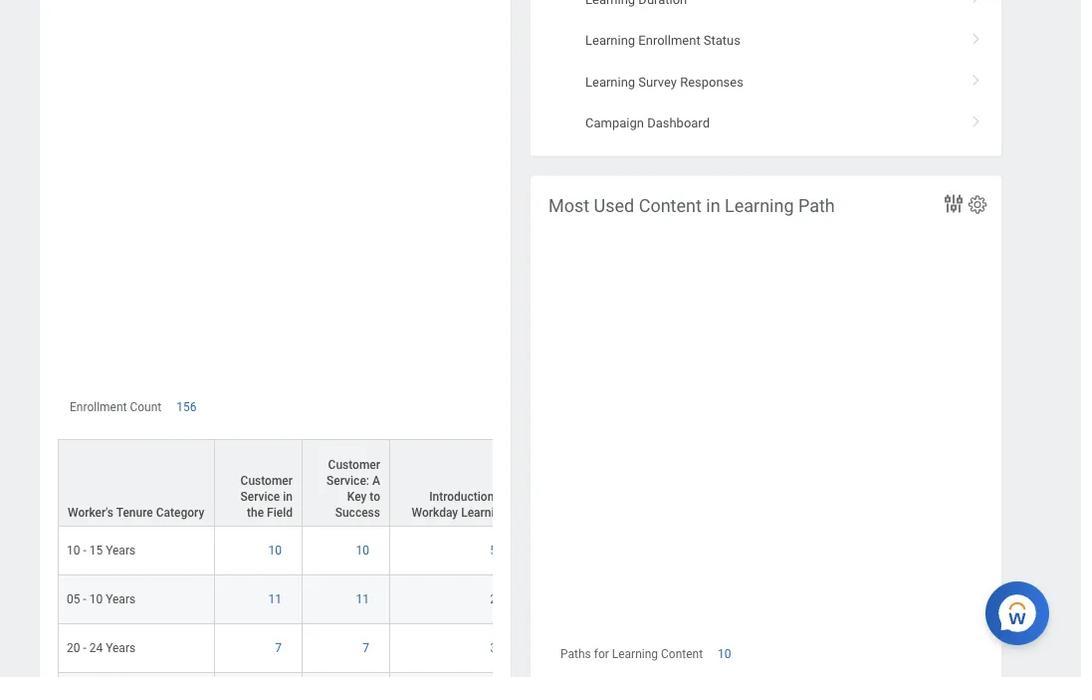 Task type: vqa. For each thing, say whether or not it's contained in the screenshot.


Task type: locate. For each thing, give the bounding box(es) containing it.
10 for 10 button for 10 - 15 years
[[268, 544, 282, 557]]

row containing 05 - 10 years
[[58, 575, 1082, 624]]

chevron right image inside learning survey responses link
[[964, 67, 990, 87]]

2 11 from the left
[[356, 592, 369, 606]]

worker's tenure category
[[68, 506, 204, 520]]

0 horizontal spatial to
[[370, 490, 380, 504]]

to right introduction
[[497, 490, 508, 504]]

learning down introduction
[[461, 506, 508, 520]]

1 vertical spatial chevron right image
[[964, 108, 990, 128]]

1 horizontal spatial 11
[[356, 592, 369, 606]]

2 chevron right image from the top
[[964, 108, 990, 128]]

7 button
[[275, 640, 285, 656], [363, 640, 372, 656]]

1 horizontal spatial customer
[[328, 458, 380, 472]]

4 row from the top
[[58, 624, 1082, 673]]

learning enrollment status link
[[531, 20, 1002, 61]]

2 7 from the left
[[363, 641, 369, 655]]

10 button
[[268, 543, 285, 559], [356, 543, 372, 559], [718, 646, 735, 662]]

11 for first 11 button from left
[[268, 592, 282, 606]]

20 - 24 years element
[[67, 637, 136, 655]]

10 right the paths for learning content
[[718, 647, 732, 661]]

learning right the for
[[612, 647, 658, 661]]

0 vertical spatial customer
[[328, 458, 380, 472]]

11 button down field
[[268, 591, 285, 607]]

customer inside customer service in the field
[[241, 474, 293, 488]]

2 vertical spatial introduction to workday learning image
[[398, 640, 509, 656]]

customer
[[328, 458, 380, 472], [241, 474, 293, 488]]

enrollment up 'learning survey responses'
[[639, 33, 701, 48]]

customer service in the field
[[241, 474, 293, 520]]

1 horizontal spatial 10 button
[[356, 543, 372, 559]]

2 row from the top
[[58, 527, 1082, 575]]

1 chevron right image from the top
[[964, 26, 990, 46]]

1 vertical spatial -
[[83, 592, 86, 606]]

years right 15
[[106, 544, 136, 557]]

years
[[106, 544, 136, 557], [106, 592, 136, 606], [106, 641, 136, 655]]

learning survey responses link
[[531, 61, 1002, 102]]

0 horizontal spatial 11 button
[[268, 591, 285, 607]]

2 horizontal spatial 10 button
[[718, 646, 735, 662]]

enrollment left count
[[70, 400, 127, 414]]

0 vertical spatial chevron right image
[[964, 0, 990, 5]]

enrollment count
[[70, 400, 162, 414]]

1 horizontal spatial to
[[497, 490, 508, 504]]

2 years from the top
[[106, 592, 136, 606]]

1 years from the top
[[106, 544, 136, 557]]

in inside most used content in learning path element
[[706, 195, 721, 216]]

11 down success
[[356, 592, 369, 606]]

05 - 10 years
[[67, 592, 136, 606]]

introduction to workday learning button
[[390, 440, 517, 526]]

enrollment
[[639, 33, 701, 48], [70, 400, 127, 414]]

10 down field
[[268, 544, 282, 557]]

3 row from the top
[[58, 575, 1082, 624]]

10 inside most used content in learning path element
[[718, 647, 732, 661]]

1 11 button from the left
[[268, 591, 285, 607]]

dashboard
[[647, 115, 710, 130]]

in up field
[[283, 490, 293, 504]]

0 horizontal spatial 10 button
[[268, 543, 285, 559]]

0 horizontal spatial customer
[[241, 474, 293, 488]]

chevron right image
[[964, 0, 990, 5], [964, 108, 990, 128]]

-
[[83, 544, 86, 557], [83, 592, 86, 606], [83, 641, 86, 655]]

2 introduction to workday learning image from the top
[[398, 591, 509, 607]]

- left 15
[[83, 544, 86, 557]]

worker's tenure category button
[[59, 440, 214, 526]]

chevron right image inside learning enrollment status link
[[964, 26, 990, 46]]

11 button down success
[[356, 591, 372, 607]]

1 vertical spatial content
[[661, 647, 703, 661]]

customer for service:
[[328, 458, 380, 472]]

1 11 from the left
[[268, 592, 282, 606]]

service:
[[327, 474, 369, 488]]

1 horizontal spatial 7
[[363, 641, 369, 655]]

list
[[531, 0, 1002, 144]]

responses
[[680, 74, 744, 89]]

a
[[372, 474, 380, 488]]

content right the for
[[661, 647, 703, 661]]

1 horizontal spatial 7 button
[[363, 640, 372, 656]]

10 button right the paths for learning content
[[718, 646, 735, 662]]

2 to from the left
[[497, 490, 508, 504]]

7
[[275, 641, 282, 655], [363, 641, 369, 655]]

years right the 24
[[106, 641, 136, 655]]

11 down field
[[268, 592, 282, 606]]

1 vertical spatial customer
[[241, 474, 293, 488]]

1 vertical spatial years
[[106, 592, 136, 606]]

1 vertical spatial chevron right image
[[964, 67, 990, 87]]

0 vertical spatial in
[[706, 195, 721, 216]]

10 button down field
[[268, 543, 285, 559]]

10 button for 10 - 15 years
[[268, 543, 285, 559]]

1 horizontal spatial 11 button
[[356, 591, 372, 607]]

2 vertical spatial years
[[106, 641, 136, 655]]

in down dashboard
[[706, 195, 721, 216]]

learning
[[586, 33, 636, 48], [586, 74, 636, 89], [725, 195, 794, 216], [461, 506, 508, 520], [612, 647, 658, 661]]

chevron right image for status
[[964, 26, 990, 46]]

years right 05
[[106, 592, 136, 606]]

row
[[58, 439, 1082, 528], [58, 527, 1082, 575], [58, 575, 1082, 624], [58, 624, 1082, 673], [58, 673, 1082, 677]]

11 button
[[268, 591, 285, 607], [356, 591, 372, 607]]

0 horizontal spatial 7 button
[[275, 640, 285, 656]]

0 horizontal spatial 11
[[268, 592, 282, 606]]

1 vertical spatial in
[[283, 490, 293, 504]]

content right used
[[639, 195, 702, 216]]

11 for first 11 button from right
[[356, 592, 369, 606]]

cell
[[58, 673, 215, 677], [215, 673, 303, 677], [303, 673, 390, 677], [390, 673, 518, 677]]

3 years from the top
[[106, 641, 136, 655]]

1 vertical spatial introduction to workday learning image
[[398, 591, 509, 607]]

1 horizontal spatial enrollment
[[639, 33, 701, 48]]

0 vertical spatial enrollment
[[639, 33, 701, 48]]

introduction to workday learning image
[[398, 543, 509, 559], [398, 591, 509, 607], [398, 640, 509, 656]]

chevron right image
[[964, 26, 990, 46], [964, 67, 990, 87]]

years for 05 - 10 years
[[106, 592, 136, 606]]

- for 10
[[83, 544, 86, 557]]

worker's tenure category column header
[[58, 439, 215, 528]]

learning survey responses
[[586, 74, 744, 89]]

- right 05
[[83, 592, 86, 606]]

10 for 10 button inside the most used content in learning path element
[[718, 647, 732, 661]]

3 - from the top
[[83, 641, 86, 655]]

10
[[67, 544, 80, 557], [268, 544, 282, 557], [356, 544, 369, 557], [89, 592, 103, 606], [718, 647, 732, 661]]

1 - from the top
[[83, 544, 86, 557]]

to inside the customer service: a key to success
[[370, 490, 380, 504]]

- right '20'
[[83, 641, 86, 655]]

content
[[639, 195, 702, 216], [661, 647, 703, 661]]

customer up service:
[[328, 458, 380, 472]]

1 introduction to workday learning image from the top
[[398, 543, 509, 559]]

11
[[268, 592, 282, 606], [356, 592, 369, 606]]

2 vertical spatial -
[[83, 641, 86, 655]]

customer inside the customer service: a key to success
[[328, 458, 380, 472]]

most used content in learning path
[[549, 195, 835, 216]]

customer for service
[[241, 474, 293, 488]]

years for 20 - 24 years
[[106, 641, 136, 655]]

introduction to workday learning image for 7
[[398, 640, 509, 656]]

0 vertical spatial introduction to workday learning image
[[398, 543, 509, 559]]

0 vertical spatial years
[[106, 544, 136, 557]]

0 vertical spatial -
[[83, 544, 86, 557]]

introduction to workday learning image for 11
[[398, 591, 509, 607]]

0 horizontal spatial 7
[[275, 641, 282, 655]]

count
[[130, 400, 162, 414]]

10 button down success
[[356, 543, 372, 559]]

campaign dashboard
[[586, 115, 710, 130]]

1 vertical spatial enrollment
[[70, 400, 127, 414]]

workday
[[412, 506, 458, 520]]

to inside the introduction to workday learning
[[497, 490, 508, 504]]

2 - from the top
[[83, 592, 86, 606]]

10 down success
[[356, 544, 369, 557]]

1 horizontal spatial in
[[706, 195, 721, 216]]

configure and view chart data image
[[942, 192, 966, 216]]

10 button for paths for learning content
[[718, 646, 735, 662]]

05
[[67, 592, 80, 606]]

10 left 15
[[67, 544, 80, 557]]

10 button inside most used content in learning path element
[[718, 646, 735, 662]]

in
[[706, 195, 721, 216], [283, 490, 293, 504]]

customer service in the field button
[[215, 440, 302, 526]]

1 to from the left
[[370, 490, 380, 504]]

0 vertical spatial chevron right image
[[964, 26, 990, 46]]

to down a
[[370, 490, 380, 504]]

learning left path
[[725, 195, 794, 216]]

row containing 10 - 15 years
[[58, 527, 1082, 575]]

path
[[799, 195, 835, 216]]

2 chevron right image from the top
[[964, 67, 990, 87]]

the
[[247, 506, 264, 520]]

customer up service
[[241, 474, 293, 488]]

3 introduction to workday learning image from the top
[[398, 640, 509, 656]]

1 row from the top
[[58, 439, 1082, 528]]

1 7 from the left
[[275, 641, 282, 655]]

10 - 15 years
[[67, 544, 136, 557]]

most
[[549, 195, 590, 216]]

enrollment inside list
[[639, 33, 701, 48]]

to
[[370, 490, 380, 504], [497, 490, 508, 504]]

campaign dashboard link
[[531, 102, 1002, 144]]

chevron right image for responses
[[964, 67, 990, 87]]

5 row from the top
[[58, 673, 1082, 677]]

learning inside the introduction to workday learning
[[461, 506, 508, 520]]

0 horizontal spatial in
[[283, 490, 293, 504]]



Task type: describe. For each thing, give the bounding box(es) containing it.
15
[[89, 544, 103, 557]]

05 - 10 years element
[[67, 588, 136, 606]]

2 11 button from the left
[[356, 591, 372, 607]]

customer service in the field column header
[[215, 439, 303, 528]]

configure most used content in learning path image
[[967, 194, 989, 216]]

- for 05
[[83, 592, 86, 606]]

2 7 button from the left
[[363, 640, 372, 656]]

row containing 20 - 24 years
[[58, 624, 1082, 673]]

0 horizontal spatial enrollment
[[70, 400, 127, 414]]

tenure
[[116, 506, 153, 520]]

1 chevron right image from the top
[[964, 0, 990, 5]]

customer service: a key to success button
[[303, 440, 389, 526]]

field
[[267, 506, 293, 520]]

7 for second the 7 button from the left
[[363, 641, 369, 655]]

in inside customer service in the field
[[283, 490, 293, 504]]

years for 10 - 15 years
[[106, 544, 136, 557]]

chevron right image inside the campaign dashboard link
[[964, 108, 990, 128]]

status
[[704, 33, 741, 48]]

- for 20
[[83, 641, 86, 655]]

learning up 'learning survey responses'
[[586, 33, 636, 48]]

20 - 24 years
[[67, 641, 136, 655]]

customer service: a key to success
[[327, 458, 380, 520]]

used
[[594, 195, 635, 216]]

key
[[347, 490, 367, 504]]

learning up campaign
[[586, 74, 636, 89]]

1 cell from the left
[[58, 673, 215, 677]]

24
[[89, 641, 103, 655]]

row containing customer service: a key to success
[[58, 439, 1082, 528]]

most used content in learning path element
[[531, 176, 1002, 677]]

1 7 button from the left
[[275, 640, 285, 656]]

156
[[177, 400, 197, 414]]

for
[[594, 647, 609, 661]]

2 cell from the left
[[215, 673, 303, 677]]

list containing learning enrollment status
[[531, 0, 1002, 144]]

paths
[[561, 647, 591, 661]]

10 for 10 - 15 years
[[67, 544, 80, 557]]

success
[[335, 506, 380, 520]]

service
[[241, 490, 280, 504]]

introduction to workday learning
[[412, 490, 508, 520]]

10 right 05
[[89, 592, 103, 606]]

7 for second the 7 button from the right
[[275, 641, 282, 655]]

category
[[156, 506, 204, 520]]

customer service: a key to success column header
[[303, 439, 390, 528]]

learning enrollment status
[[586, 33, 741, 48]]

introduction
[[429, 490, 494, 504]]

introduction to workday learning image for 10
[[398, 543, 509, 559]]

3 cell from the left
[[303, 673, 390, 677]]

0 vertical spatial content
[[639, 195, 702, 216]]

survey
[[639, 74, 677, 89]]

10 for middle 10 button
[[356, 544, 369, 557]]

10 - 15 years element
[[67, 540, 136, 557]]

20
[[67, 641, 80, 655]]

156 button
[[177, 399, 200, 415]]

worker's
[[68, 506, 114, 520]]

campaign
[[586, 115, 644, 130]]

paths for learning content
[[561, 647, 703, 661]]

4 cell from the left
[[390, 673, 518, 677]]



